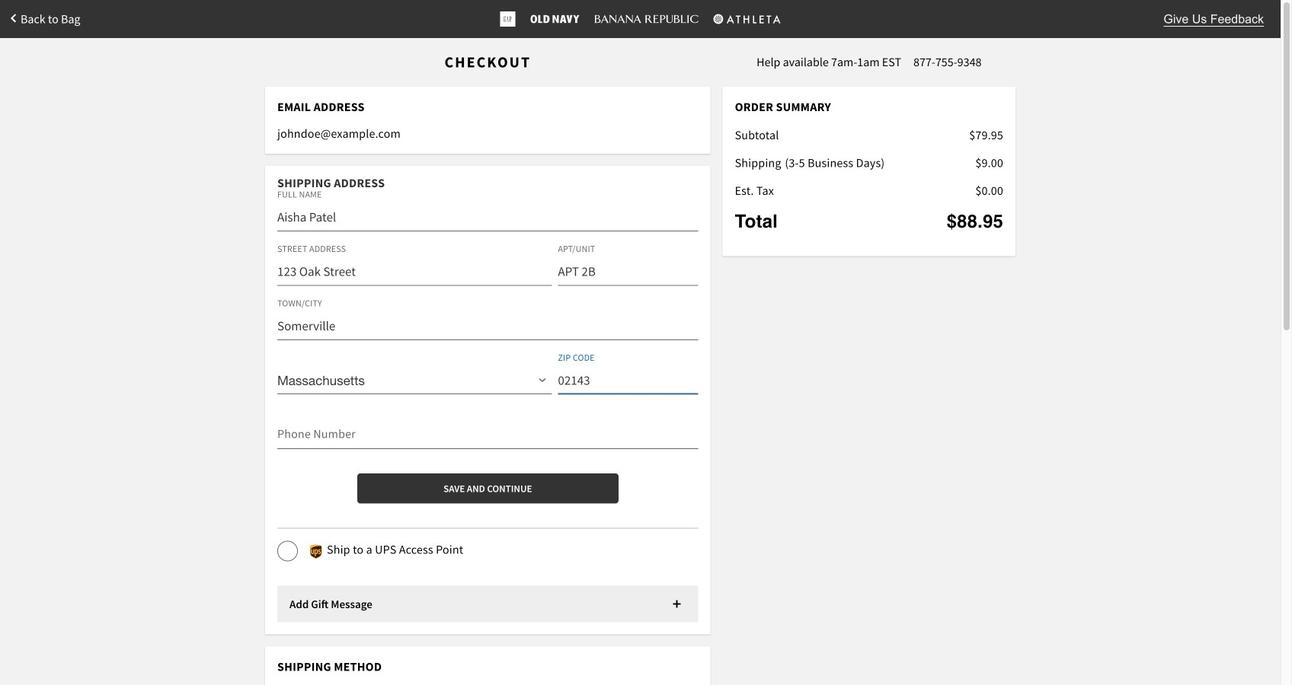 Task type: locate. For each thing, give the bounding box(es) containing it.
Enter a location text field
[[277, 259, 552, 286]]

None text field
[[277, 204, 699, 232]]

gap logo image
[[500, 11, 516, 27]]

banner
[[0, 0, 1281, 38]]

None text field
[[558, 259, 699, 286], [277, 313, 699, 341], [558, 368, 699, 395], [277, 422, 699, 450], [558, 259, 699, 286], [277, 313, 699, 341], [558, 368, 699, 395], [277, 422, 699, 450]]

banana republic logo image
[[595, 15, 699, 23]]



Task type: describe. For each thing, give the bounding box(es) containing it.
ups logo image
[[310, 545, 322, 560]]

athleta logo image
[[714, 14, 781, 24]]

back button image
[[11, 14, 21, 23]]

old navy logo image
[[531, 15, 580, 23]]



